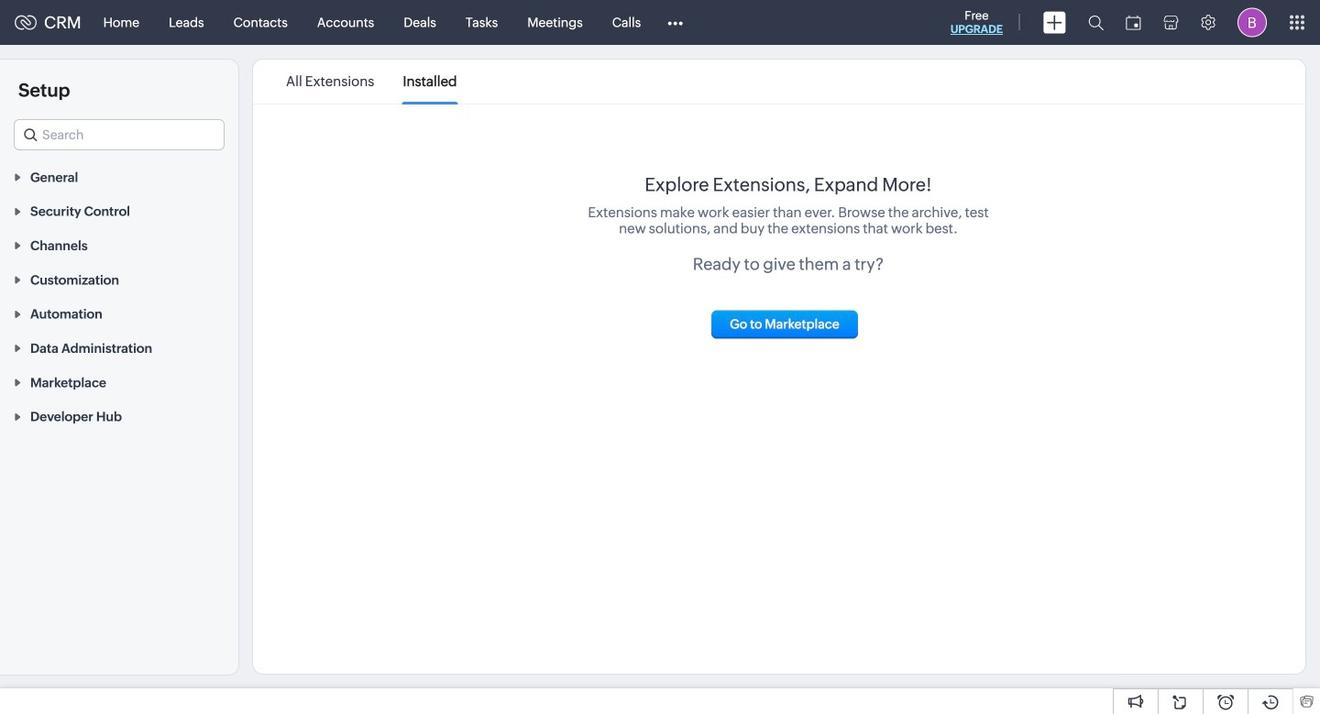 Task type: vqa. For each thing, say whether or not it's contained in the screenshot.
the crm
no



Task type: describe. For each thing, give the bounding box(es) containing it.
logo image
[[15, 15, 37, 30]]

calendar image
[[1126, 15, 1142, 30]]

create menu image
[[1044, 11, 1067, 33]]

search element
[[1078, 0, 1115, 45]]



Task type: locate. For each thing, give the bounding box(es) containing it.
Other Modules field
[[656, 8, 695, 37]]

profile image
[[1238, 8, 1267, 37]]

create menu element
[[1033, 0, 1078, 44]]

None field
[[14, 119, 225, 150]]

Search text field
[[15, 120, 224, 149]]

profile element
[[1227, 0, 1278, 44]]

search image
[[1089, 15, 1104, 30]]



